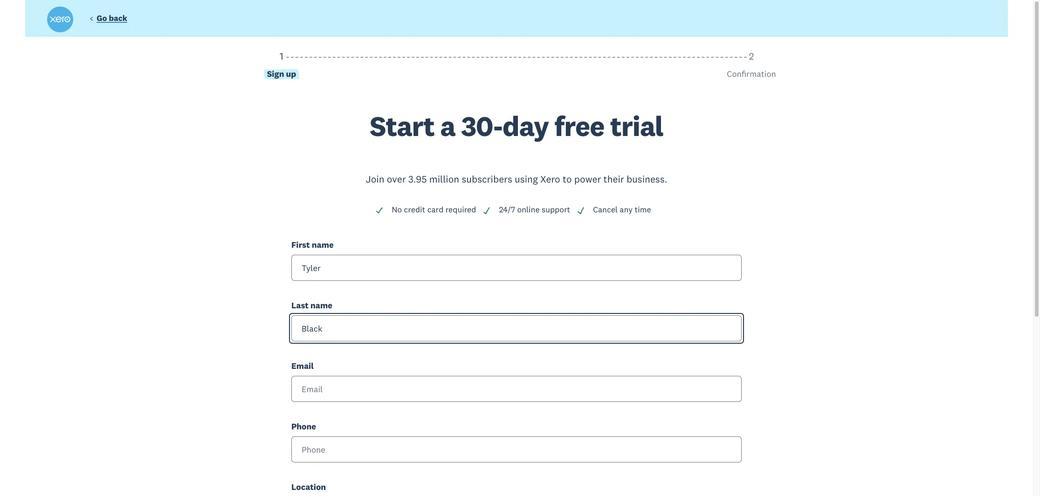 Task type: describe. For each thing, give the bounding box(es) containing it.
last name
[[291, 300, 333, 311]]

xero homepage image
[[47, 7, 73, 33]]

phone
[[291, 422, 316, 432]]

name for first name
[[312, 240, 334, 250]]

3.95
[[408, 173, 427, 186]]

any
[[620, 205, 633, 215]]

start a 30-day free trial
[[370, 109, 664, 144]]

start
[[370, 109, 435, 144]]

trial
[[610, 109, 664, 144]]

free
[[555, 109, 605, 144]]

sign up
[[267, 69, 296, 79]]

cancel
[[593, 205, 618, 215]]

cancel any time
[[593, 205, 651, 215]]

card
[[428, 205, 444, 215]]

online
[[517, 205, 540, 215]]

time
[[635, 205, 651, 215]]

sign
[[267, 69, 284, 79]]

their
[[604, 173, 624, 186]]

included image for 24/7 online support
[[483, 207, 491, 215]]

included image for no credit card required
[[376, 207, 384, 215]]

subscribers
[[462, 173, 512, 186]]

support
[[542, 205, 571, 215]]

location
[[291, 482, 326, 493]]

day
[[503, 109, 549, 144]]

no
[[392, 205, 402, 215]]

First name text field
[[291, 255, 742, 281]]

xero
[[541, 173, 560, 186]]

million
[[429, 173, 459, 186]]

first
[[291, 240, 310, 250]]

join over 3.95 million subscribers using xero to power their business.
[[366, 173, 668, 186]]

go back button
[[89, 13, 127, 26]]

name for last name
[[311, 300, 333, 311]]

go
[[97, 13, 107, 23]]

to
[[563, 173, 572, 186]]

24/7 online support
[[499, 205, 571, 215]]

a
[[440, 109, 456, 144]]

back
[[109, 13, 127, 23]]

confirmation
[[727, 69, 776, 79]]



Task type: vqa. For each thing, say whether or not it's contained in the screenshot.
Cancel any time's Included IMAGE
yes



Task type: locate. For each thing, give the bounding box(es) containing it.
30-
[[461, 109, 503, 144]]

1 horizontal spatial included image
[[483, 207, 491, 215]]

0 vertical spatial name
[[312, 240, 334, 250]]

last
[[291, 300, 309, 311]]

2
[[749, 50, 754, 62]]

included image
[[376, 207, 384, 215], [483, 207, 491, 215], [577, 207, 585, 215]]

credit
[[404, 205, 425, 215]]

3 included image from the left
[[577, 207, 585, 215]]

1 included image from the left
[[376, 207, 384, 215]]

2 horizontal spatial included image
[[577, 207, 585, 215]]

email
[[291, 361, 314, 372]]

power
[[575, 173, 601, 186]]

start a 30-day free trial region
[[47, 50, 987, 497]]

Phone text field
[[291, 437, 742, 463]]

Last name text field
[[291, 316, 742, 342]]

name right last
[[311, 300, 333, 311]]

1 vertical spatial name
[[311, 300, 333, 311]]

Email email field
[[291, 376, 742, 403]]

using
[[515, 173, 538, 186]]

2 included image from the left
[[483, 207, 491, 215]]

required
[[446, 205, 476, 215]]

over
[[387, 173, 406, 186]]

business.
[[627, 173, 668, 186]]

included image left cancel
[[577, 207, 585, 215]]

first name
[[291, 240, 334, 250]]

name
[[312, 240, 334, 250], [311, 300, 333, 311]]

join
[[366, 173, 385, 186]]

steps group
[[47, 50, 987, 112]]

1
[[280, 50, 284, 62]]

no credit card required
[[392, 205, 476, 215]]

included image for cancel any time
[[577, 207, 585, 215]]

included image left no
[[376, 207, 384, 215]]

up
[[286, 69, 296, 79]]

name right first
[[312, 240, 334, 250]]

go back
[[97, 13, 127, 23]]

24/7
[[499, 205, 515, 215]]

0 horizontal spatial included image
[[376, 207, 384, 215]]

included image left the 24/7
[[483, 207, 491, 215]]



